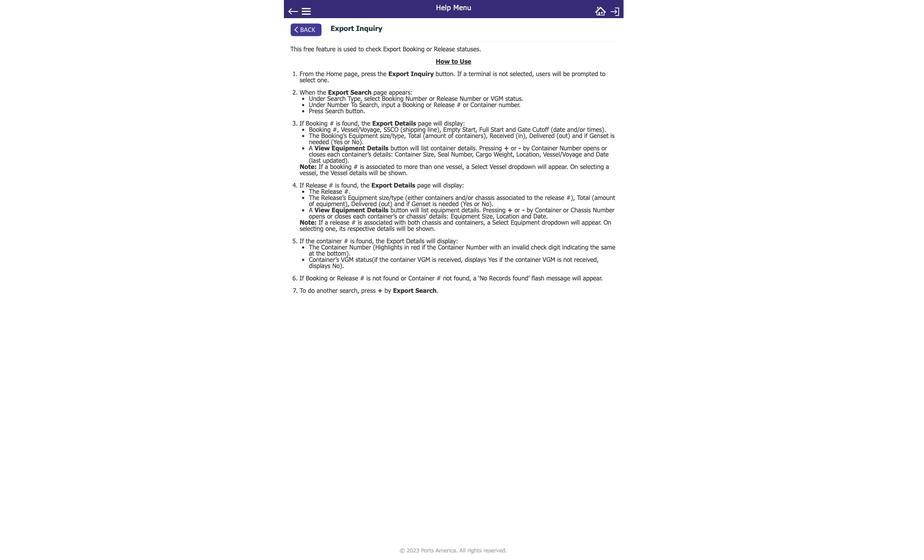 Task type: vqa. For each thing, say whether or not it's contained in the screenshot.
Search:
no



Task type: describe. For each thing, give the bounding box(es) containing it.
is up if booking or release # is not found or container # not found, a 'no records found' flash message will appear.
[[432, 256, 437, 263]]

found, up release's
[[341, 182, 359, 189]]

when the export search page appears: under search type, select booking number or release number or vgm status. under number to search, input a booking or release # or container number. press search button.
[[300, 89, 524, 115]]

# inside if the container # is found, the export details will display: the container number (highlights in red if the container number with an invalid check digit indicating the same at the bottom). container's vgm status(if the container vgm is received, displays yes if the container vgm is not received, displays no).
[[344, 237, 349, 245]]

export up from the home page, press the export inquiry
[[383, 45, 401, 53]]

same
[[601, 243, 616, 251]]

cutoff
[[533, 126, 549, 133]]

selecting for by container number opens or closes each container's details: container size, seal number, cargo weight, location, vessel/voyage and date (last updated).
[[580, 163, 604, 170]]

terminal
[[469, 70, 491, 78]]

all
[[460, 547, 466, 554]]

be inside "if a booking # is associated to more than one vessel, a select vessel dropdown will appear. on selecting a vessel, the vessel details will be shown."
[[380, 169, 387, 177]]

the down the (highlights
[[380, 256, 389, 263]]

on for chassis
[[604, 219, 612, 226]]

© 2023 ports america. all rights reserved.
[[400, 547, 508, 554]]

no). inside the release #. the release's equipment size/type (either containers and/or chassis associated to the release #), total (amount of equipment), delivered (out) and if genset is needed (yes or no).
[[482, 200, 494, 208]]

equipment
[[431, 206, 460, 214]]

or down #),
[[564, 206, 569, 214]]

total inside the release #. the release's equipment size/type (either containers and/or chassis associated to the release #), total (amount of equipment), delivered (out) and if genset is needed (yes or no).
[[577, 194, 590, 201]]

container up container's
[[321, 243, 348, 251]]

date
[[596, 151, 609, 158]]

# up to do another search, press + by export search .
[[360, 274, 365, 282]]

export inside when the export search page appears: under search type, select booking number or release number or vgm status. under number to search, input a booking or release # or container number. press search button.
[[328, 89, 349, 96]]

container up one
[[431, 144, 456, 152]]

input
[[382, 101, 396, 109]]

or left "number."
[[484, 95, 489, 102]]

reserved.
[[484, 547, 508, 554]]

use
[[460, 58, 472, 65]]

one,
[[326, 225, 338, 232]]

0 horizontal spatial vessel,
[[300, 169, 318, 177]]

equipment inside by container or chassis number opens or closes each container's or chassis' details: equipment size, location and date.
[[451, 212, 480, 220]]

+ for button will list container details. pressing
[[504, 144, 509, 152]]

or up the line),
[[426, 101, 432, 109]]

(amount inside the release #. the release's equipment size/type (either containers and/or chassis associated to the release #), total (amount of equipment), delivered (out) and if genset is needed (yes or no).
[[592, 194, 616, 201]]

button for container's
[[391, 206, 409, 214]]

is inside "if a booking # is associated to more than one vessel, a select vessel dropdown will appear. on selecting a vessel, the vessel details will be shown."
[[360, 163, 364, 170]]

help menu heading
[[386, 0, 522, 14]]

by for a view equipment details button will list container details. pressing + or -
[[523, 144, 530, 152]]

and left the gate at right
[[506, 126, 516, 133]]

export up used
[[331, 24, 354, 32]]

1 under from the top
[[309, 95, 326, 102]]

the down 'an' on the top of the page
[[505, 256, 514, 263]]

0 horizontal spatial displays
[[309, 262, 331, 270]]

export up size/type,
[[372, 120, 393, 127]]

is left #.
[[335, 182, 340, 189]]

found, right '#,' at the top left
[[342, 120, 360, 127]]

export up appears:
[[389, 70, 409, 78]]

to left use
[[452, 58, 458, 65]]

or left both
[[399, 212, 405, 220]]

if for if a booking # is associated to more than one vessel, a select vessel dropdown will appear. on selecting a vessel, the vessel details will be shown.
[[319, 163, 323, 170]]

each inside by container or chassis number opens or closes each container's or chassis' details: equipment size, location and date.
[[353, 212, 366, 220]]

weight,
[[494, 151, 515, 158]]

and inside by container or chassis number opens or closes each container's or chassis' details: equipment size, location and date.
[[522, 212, 532, 220]]

chassis inside the release #. the release's equipment size/type (either containers and/or chassis associated to the release #), total (amount of equipment), delivered (out) and if genset is needed (yes or no).
[[476, 194, 495, 201]]

will down (either
[[410, 206, 419, 214]]

©
[[400, 547, 405, 554]]

an
[[504, 243, 510, 251]]

or up start,
[[463, 101, 469, 109]]

view for closes
[[315, 144, 330, 152]]

details. for cargo
[[458, 144, 478, 152]]

genset inside booking #, vessel/voyage, ssco (shipping line), empty start, full start and gate cutoff (date and/or times). the booking's equipment size/type, total (amount of containers), received (in), delivered (out) and if genset is needed (yes or no).
[[590, 132, 609, 139]]

status.
[[506, 95, 524, 102]]

used
[[344, 45, 357, 53]]

seal
[[438, 151, 449, 158]]

one.
[[317, 76, 329, 84]]

the right #.
[[361, 182, 370, 189]]

is up to do another search, press + by export search .
[[367, 274, 371, 282]]

1 vertical spatial to
[[300, 287, 306, 294]]

home
[[326, 70, 342, 78]]

details down size/type
[[367, 206, 389, 214]]

opens inside by container or chassis number opens or closes each container's or chassis' details: equipment size, location and date.
[[309, 212, 325, 220]]

to right used
[[359, 45, 364, 53]]

© 2023 ports america. all rights reserved. footer
[[281, 545, 627, 556]]

booking's
[[321, 132, 347, 139]]

empty
[[444, 126, 461, 133]]

export inside if the container # is found, the export details will display: the container number (highlights in red if the container number with an invalid check digit indicating the same at the bottom). container's vgm status(if the container vgm is received, displays yes if the container vgm is not received, displays no).
[[387, 237, 404, 245]]

a for the release #. the release's equipment size/type (either containers and/or chassis associated to the release #), total (amount of equipment), delivered (out) and if genset is needed (yes or no).
[[309, 206, 313, 214]]

or up another
[[330, 274, 335, 282]]

invalid
[[512, 243, 529, 251]]

when
[[300, 89, 316, 96]]

container down 'invalid'
[[516, 256, 541, 263]]

status(if
[[356, 256, 378, 263]]

will up 'containers'
[[433, 182, 442, 189]]

be inside button. if a terminal is not selected, users will be prompted to select one.
[[563, 70, 570, 78]]

if release # is found, the export details page will display:
[[300, 182, 465, 189]]

and/or inside booking #, vessel/voyage, ssco (shipping line), empty start, full start and gate cutoff (date and/or times). the booking's equipment size/type, total (amount of containers), received (in), delivered (out) and if genset is needed (yes or no).
[[568, 126, 586, 133]]

ssco
[[384, 126, 399, 133]]

to inside button. if a terminal is not selected, users will be prompted to select one.
[[600, 70, 606, 78]]

vgm left status(if
[[341, 256, 354, 263]]

search left the type,
[[327, 95, 346, 102]]

gate
[[518, 126, 531, 133]]

(either
[[405, 194, 424, 201]]

is down respective
[[350, 237, 355, 245]]

#.
[[344, 188, 351, 195]]

containers,
[[456, 219, 486, 226]]

how
[[436, 58, 450, 65]]

found
[[384, 274, 399, 282]]

cargo
[[476, 151, 492, 158]]

release inside the release #. the release's equipment size/type (either containers and/or chassis associated to the release #), total (amount of equipment), delivered (out) and if genset is needed (yes or no).
[[545, 194, 565, 201]]

is inside booking #, vessel/voyage, ssco (shipping line), empty start, full start and gate cutoff (date and/or times). the booking's equipment size/type, total (amount of containers), received (in), delivered (out) and if genset is needed (yes or no).
[[611, 132, 615, 139]]

size, inside by container or chassis number opens or closes each container's or chassis' details: equipment size, location and date.
[[482, 212, 495, 220]]

a view equipment details button will list equipment details. pressing + or -
[[309, 206, 525, 214]]

help menu banner
[[284, 0, 624, 18]]

or left date.
[[515, 206, 520, 214]]

and inside by container number opens or closes each container's details: container size, seal number, cargo weight, location, vessel/voyage and date (last updated).
[[584, 151, 594, 158]]

ports
[[422, 547, 434, 554]]

size/type
[[379, 194, 404, 201]]

will up if release # is found, the export details page will display:
[[369, 169, 378, 177]]

details. for equipment
[[462, 206, 481, 214]]

equipment inside if a release # is associated with both chassis and containers, a select equipment dropdown will appear. on selecting one, its respective details will be shown.
[[511, 219, 540, 226]]

from
[[300, 70, 314, 78]]

needed inside booking #, vessel/voyage, ssco (shipping line), empty start, full start and gate cutoff (date and/or times). the booking's equipment size/type, total (amount of containers), received (in), delivered (out) and if genset is needed (yes or no).
[[309, 138, 329, 146]]

in
[[405, 243, 409, 251]]

feature
[[316, 45, 336, 53]]

to do another search, press + by export search .
[[300, 287, 439, 294]]

number,
[[451, 151, 474, 158]]

be inside if a release # is associated with both chassis and containers, a select equipment dropdown will appear. on selecting one, its respective details will be shown.
[[408, 225, 414, 232]]

delivered inside the release #. the release's equipment size/type (either containers and/or chassis associated to the release #), total (amount of equipment), delivered (out) and if genset is needed (yes or no).
[[352, 200, 377, 208]]

container's
[[309, 256, 339, 263]]

not left found at the left of the page
[[373, 274, 382, 282]]

or down button. if a terminal is not selected, users will be prompted to select one.
[[429, 95, 435, 102]]

do
[[308, 287, 315, 294]]

needed inside the release #. the release's equipment size/type (either containers and/or chassis associated to the release #), total (amount of equipment), delivered (out) and if genset is needed (yes or no).
[[439, 200, 459, 208]]

to inside when the export search page appears: under search type, select booking number or release number or vgm status. under number to search, input a booking or release # or container number. press search button.
[[351, 101, 357, 109]]

will right message
[[572, 274, 581, 282]]

if for if the container # is found, the export details will display: the container number (highlights in red if the container number with an invalid check digit indicating the same at the bottom). container's vgm status(if the container vgm is received, displays yes if the container vgm is not received, displays no).
[[300, 237, 304, 245]]

selected,
[[510, 70, 534, 78]]

# up .
[[437, 274, 441, 282]]

will left empty
[[434, 120, 443, 127]]

dropdown for equipment
[[542, 219, 569, 226]]

pressing for weight,
[[480, 144, 502, 152]]

container up more
[[395, 151, 421, 158]]

# inside if a release # is associated with both chassis and containers, a select equipment dropdown will appear. on selecting one, its respective details will be shown.
[[352, 219, 356, 226]]

(amount inside booking #, vessel/voyage, ssco (shipping line), empty start, full start and gate cutoff (date and/or times). the booking's equipment size/type, total (amount of containers), received (in), delivered (out) and if genset is needed (yes or no).
[[423, 132, 446, 139]]

# inside "if a booking # is associated to more than one vessel, a select vessel dropdown will appear. on selecting a vessel, the vessel details will be shown."
[[354, 163, 358, 170]]

or inside by container number opens or closes each container's details: container size, seal number, cargo weight, location, vessel/voyage and date (last updated).
[[602, 144, 607, 152]]

(date
[[551, 126, 566, 133]]

search up search,
[[351, 89, 372, 96]]

release up empty
[[434, 101, 455, 109]]

indicating
[[563, 243, 589, 251]]

start,
[[463, 126, 478, 133]]

will down chassis
[[571, 219, 580, 226]]

or right found at the left of the page
[[401, 274, 407, 282]]

button. inside button. if a terminal is not selected, users will be prompted to select one.
[[436, 70, 456, 78]]

number up status(if
[[350, 243, 371, 251]]

equipment up updated). on the left top of page
[[332, 144, 365, 152]]

free
[[304, 45, 314, 53]]

a left its
[[325, 219, 328, 226]]

chassis inside if a release # is associated with both chassis and containers, a select equipment dropdown will appear. on selecting one, its respective details will be shown.
[[422, 219, 442, 226]]

page,
[[344, 70, 360, 78]]

(highlights
[[373, 243, 403, 251]]

list for equipment
[[421, 206, 429, 214]]

booking #, vessel/voyage, ssco (shipping line), empty start, full start and gate cutoff (date and/or times). the booking's equipment size/type, total (amount of containers), received (in), delivered (out) and if genset is needed (yes or no).
[[309, 126, 615, 146]]

a down number,
[[466, 163, 470, 170]]

list for container
[[421, 144, 429, 152]]

+ for button will list equipment details. pressing
[[508, 206, 513, 214]]

updated).
[[323, 157, 349, 164]]

and inside the release #. the release's equipment size/type (either containers and/or chassis associated to the release #), total (amount of equipment), delivered (out) and if genset is needed (yes or no).
[[395, 200, 405, 208]]

if right yes
[[500, 256, 503, 263]]

container down in
[[391, 256, 416, 263]]

by for a view equipment details button will list equipment details. pressing + or -
[[527, 206, 533, 214]]

press for page,
[[362, 70, 376, 78]]

1 horizontal spatial vessel,
[[446, 163, 465, 170]]

chassis
[[571, 206, 591, 214]]

rights
[[468, 547, 482, 554]]

a right (last
[[325, 163, 328, 170]]

the down this free feature is used to check export booking or release statuses.
[[378, 70, 387, 78]]

search,
[[340, 287, 360, 294]]

2 vertical spatial +
[[378, 287, 383, 294]]

(last
[[309, 157, 321, 164]]

button. if a terminal is not selected, users will be prompted to select one.
[[300, 70, 606, 84]]

2 under from the top
[[309, 101, 326, 109]]

a inside button. if a terminal is not selected, users will be prompted to select one.
[[464, 70, 467, 78]]

select for vessel
[[472, 163, 488, 170]]

the right from
[[316, 70, 325, 78]]

a view equipment details button will list container details. pressing + or -
[[309, 144, 521, 152]]

with inside if a release # is associated with both chassis and containers, a select equipment dropdown will appear. on selecting one, its respective details will be shown.
[[395, 219, 406, 226]]

- for a view equipment details button will list container details. pressing + or -
[[519, 144, 521, 152]]

'no
[[479, 274, 487, 282]]

records
[[489, 274, 511, 282]]

help menu
[[436, 3, 471, 12]]

container down cutoff
[[532, 144, 558, 152]]

if a booking # is associated to more than one vessel, a select vessel dropdown will appear. on selecting a vessel, the vessel details will be shown.
[[300, 163, 609, 177]]

line),
[[428, 126, 442, 133]]

appears:
[[389, 89, 413, 96]]

will inside if the container # is found, the export details will display: the container number (highlights in red if the container number with an invalid check digit indicating the same at the bottom). container's vgm status(if the container vgm is received, displays yes if the container vgm is not received, displays no).
[[427, 237, 436, 245]]

the left same
[[591, 243, 599, 251]]

at
[[309, 250, 314, 257]]

2 vertical spatial appear.
[[583, 274, 603, 282]]

release up release's
[[306, 182, 327, 189]]

is inside button. if a terminal is not selected, users will be prompted to select one.
[[493, 70, 497, 78]]

the inside booking #, vessel/voyage, ssco (shipping line), empty start, full start and gate cutoff (date and/or times). the booking's equipment size/type, total (amount of containers), received (in), delivered (out) and if genset is needed (yes or no).
[[309, 132, 319, 139]]

button. inside when the export search page appears: under search type, select booking number or release number or vgm status. under number to search, input a booking or release # or container number. press search button.
[[346, 107, 366, 115]]

prompted
[[572, 70, 598, 78]]

this free feature is used to check export booking or release statuses.
[[291, 45, 481, 53]]

number right press
[[327, 101, 349, 109]]

search down if booking or release # is not found or container # not found, a 'no records found' flash message will appear.
[[416, 287, 437, 294]]

number down containers,
[[466, 243, 488, 251]]

search right press
[[325, 107, 344, 115]]

1 received, from the left
[[439, 256, 463, 263]]

button for container
[[391, 144, 409, 152]]

a down date
[[606, 163, 609, 170]]

2023
[[407, 547, 420, 554]]

the inside the release #. the release's equipment size/type (either containers and/or chassis associated to the release #), total (amount of equipment), delivered (out) and if genset is needed (yes or no).
[[535, 194, 543, 201]]

equipment),
[[316, 200, 350, 208]]

the right red
[[427, 243, 436, 251]]

2 vertical spatial by
[[385, 287, 391, 294]]

equipment down #.
[[332, 206, 365, 214]]

number inside by container number opens or closes each container's details: container size, seal number, cargo weight, location, vessel/voyage and date (last updated).
[[560, 144, 582, 152]]

vgm down red
[[418, 256, 430, 263]]

export up size/type
[[372, 182, 392, 189]]

display: for full
[[444, 120, 465, 127]]

the down search,
[[362, 120, 371, 127]]

#),
[[567, 194, 575, 201]]

1 horizontal spatial vessel
[[490, 163, 507, 170]]

will down (shipping
[[410, 144, 419, 152]]

not down if the container # is found, the export details will display: the container number (highlights in red if the container number with an invalid check digit indicating the same at the bottom). container's vgm status(if the container vgm is received, displays yes if the container vgm is not received, displays no).
[[443, 274, 452, 282]]

location,
[[517, 151, 542, 158]]

# up release's
[[329, 182, 333, 189]]

or inside the release #. the release's equipment size/type (either containers and/or chassis associated to the release #), total (amount of equipment), delivered (out) and if genset is needed (yes or no).
[[474, 200, 480, 208]]

container right found at the left of the page
[[409, 274, 435, 282]]

genset inside the release #. the release's equipment size/type (either containers and/or chassis associated to the release #), total (amount of equipment), delivered (out) and if genset is needed (yes or no).
[[412, 200, 431, 208]]

container down if a release # is associated with both chassis and containers, a select equipment dropdown will appear. on selecting one, its respective details will be shown.
[[438, 243, 464, 251]]

container down the one,
[[317, 237, 342, 245]]

details inside if the container # is found, the export details will display: the container number (highlights in red if the container number with an invalid check digit indicating the same at the bottom). container's vgm status(if the container vgm is received, displays yes if the container vgm is not received, displays no).
[[406, 237, 425, 245]]

release down button. if a terminal is not selected, users will be prompted to select one.
[[437, 95, 458, 102]]

select inside button. if a terminal is not selected, users will be prompted to select one.
[[300, 76, 315, 84]]

note: for by container or chassis number opens or closes each container's or chassis' details: equipment size, location and date.
[[300, 219, 317, 226]]

vessel/voyage,
[[341, 126, 382, 133]]

not inside button. if a terminal is not selected, users will be prompted to select one.
[[499, 70, 508, 78]]

booking inside booking #, vessel/voyage, ssco (shipping line), empty start, full start and gate cutoff (date and/or times). the booking's equipment size/type, total (amount of containers), received (in), delivered (out) and if genset is needed (yes or no).
[[309, 126, 331, 133]]

type,
[[348, 95, 363, 102]]

if a release # is associated with both chassis and containers, a select equipment dropdown will appear. on selecting one, its respective details will be shown.
[[300, 219, 612, 232]]

of inside booking #, vessel/voyage, ssco (shipping line), empty start, full start and gate cutoff (date and/or times). the booking's equipment size/type, total (amount of containers), received (in), delivered (out) and if genset is needed (yes or no).
[[448, 132, 454, 139]]

red
[[411, 243, 420, 251]]

selecting for by container or chassis number opens or closes each container's or chassis' details: equipment size, location and date.
[[300, 225, 324, 232]]

the inside "if a booking # is associated to more than one vessel, a select vessel dropdown will appear. on selecting a vessel, the vessel details will be shown."
[[320, 169, 329, 177]]

check inside if the container # is found, the export details will display: the container number (highlights in red if the container number with an invalid check digit indicating the same at the bottom). container's vgm status(if the container vgm is received, displays yes if the container vgm is not received, displays no).
[[531, 243, 547, 251]]

not inside if the container # is found, the export details will display: the container number (highlights in red if the container number with an invalid check digit indicating the same at the bottom). container's vgm status(if the container vgm is received, displays yes if the container vgm is not received, displays no).
[[564, 256, 573, 263]]

release up search,
[[337, 274, 358, 282]]

will left both
[[397, 225, 406, 232]]

if booking # is found, the export details page will display:
[[300, 120, 465, 127]]



Task type: locate. For each thing, give the bounding box(es) containing it.
1 horizontal spatial received,
[[575, 256, 599, 263]]

is inside if a release # is associated with both chassis and containers, a select equipment dropdown will appear. on selecting one, its respective details will be shown.
[[358, 219, 362, 226]]

is
[[338, 45, 342, 53], [493, 70, 497, 78], [336, 120, 340, 127], [611, 132, 615, 139], [360, 163, 364, 170], [335, 182, 340, 189], [433, 200, 437, 208], [358, 219, 362, 226], [350, 237, 355, 245], [432, 256, 437, 263], [558, 256, 562, 263], [367, 274, 371, 282]]

the inside when the export search page appears: under search type, select booking number or release number or vgm status. under number to search, input a booking or release # or container number. press search button.
[[317, 89, 326, 96]]

equipment inside the release #. the release's equipment size/type (either containers and/or chassis associated to the release #), total (amount of equipment), delivered (out) and if genset is needed (yes or no).
[[348, 194, 377, 201]]

appear. inside if a release # is associated with both chassis and containers, a select equipment dropdown will appear. on selecting one, its respective details will be shown.
[[582, 219, 602, 226]]

0 vertical spatial button.
[[436, 70, 456, 78]]

by down (in),
[[523, 144, 530, 152]]

1 vertical spatial dropdown
[[542, 219, 569, 226]]

1 vertical spatial button
[[391, 206, 409, 214]]

1 vertical spatial and/or
[[456, 194, 474, 201]]

each
[[327, 151, 340, 158], [353, 212, 366, 220]]

if for if booking or release # is not found or container # not found, a 'no records found' flash message will appear.
[[300, 274, 304, 282]]

0 horizontal spatial genset
[[412, 200, 431, 208]]

details
[[395, 120, 416, 127], [367, 144, 389, 152], [394, 182, 416, 189], [367, 206, 389, 214], [406, 237, 425, 245]]

and left date.
[[522, 212, 532, 220]]

received
[[490, 132, 514, 139]]

this
[[291, 45, 302, 53]]

found, down respective
[[357, 237, 374, 245]]

.
[[437, 287, 439, 294]]

(amount up seal
[[423, 132, 446, 139]]

the inside if the container # is found, the export details will display: the container number (highlights in red if the container number with an invalid check digit indicating the same at the bottom). container's vgm status(if the container vgm is received, displays yes if the container vgm is not received, displays no).
[[309, 243, 319, 251]]

export down found at the left of the page
[[393, 287, 414, 294]]

a for booking #, vessel/voyage, ssco (shipping line), empty start, full start and gate cutoff (date and/or times). the booking's equipment size/type, total (amount of containers), received (in), delivered (out) and if genset is needed (yes or no).
[[309, 144, 313, 152]]

page for if release # is found, the
[[417, 182, 431, 189]]

1 vertical spatial size,
[[482, 212, 495, 220]]

0 horizontal spatial of
[[309, 200, 314, 208]]

details: inside by container or chassis number opens or closes each container's or chassis' details: equipment size, location and date.
[[429, 212, 449, 220]]

associated inside if a release # is associated with both chassis and containers, a select equipment dropdown will appear. on selecting one, its respective details will be shown.
[[364, 219, 393, 226]]

release's
[[321, 194, 346, 201]]

1 horizontal spatial chassis
[[476, 194, 495, 201]]

no). up containers,
[[482, 200, 494, 208]]

if inside button. if a terminal is not selected, users will be prompted to select one.
[[458, 70, 462, 78]]

1 vertical spatial -
[[522, 206, 525, 214]]

on
[[571, 163, 578, 170], [604, 219, 612, 226]]

#,
[[333, 126, 339, 133]]

from the home page, press the export inquiry
[[300, 70, 434, 78]]

details up (either
[[394, 182, 416, 189]]

1 vertical spatial appear.
[[582, 219, 602, 226]]

0 vertical spatial chassis
[[476, 194, 495, 201]]

0 vertical spatial needed
[[309, 138, 329, 146]]

or up containers,
[[474, 200, 480, 208]]

dropdown inside "if a booking # is associated to more than one vessel, a select vessel dropdown will appear. on selecting a vessel, the vessel details will be shown."
[[509, 163, 536, 170]]

3 the from the top
[[309, 194, 319, 201]]

1 horizontal spatial to
[[351, 101, 357, 109]]

2 button from the top
[[391, 206, 409, 214]]

if right red
[[422, 243, 426, 251]]

digit
[[549, 243, 561, 251]]

1 vertical spatial pressing
[[483, 206, 506, 214]]

select
[[300, 76, 315, 84], [365, 95, 380, 102]]

and/or inside the release #. the release's equipment size/type (either containers and/or chassis associated to the release #), total (amount of equipment), delivered (out) and if genset is needed (yes or no).
[[456, 194, 474, 201]]

if for if booking # is found, the export details page will display:
[[300, 120, 304, 127]]

details up size/type,
[[395, 120, 416, 127]]

1 horizontal spatial size,
[[482, 212, 495, 220]]

be
[[563, 70, 570, 78], [380, 169, 387, 177], [408, 225, 414, 232]]

2 list from the top
[[421, 206, 429, 214]]

details
[[350, 169, 367, 177], [377, 225, 395, 232]]

associated for button will list equipment details. pressing
[[364, 219, 393, 226]]

vgm inside when the export search page appears: under search type, select booking number or release number or vgm status. under number to search, input a booking or release # or container number. press search button.
[[491, 95, 504, 102]]

search,
[[359, 101, 380, 109]]

vessel, down (last
[[300, 169, 318, 177]]

is down digit at the top right of page
[[558, 256, 562, 263]]

of
[[448, 132, 454, 139], [309, 200, 314, 208]]

2 horizontal spatial be
[[563, 70, 570, 78]]

0 vertical spatial -
[[519, 144, 521, 152]]

1 the from the top
[[309, 132, 319, 139]]

0 vertical spatial select
[[472, 163, 488, 170]]

0 vertical spatial a
[[309, 144, 313, 152]]

page for if booking # is found, the
[[418, 120, 432, 127]]

1 horizontal spatial inquiry
[[411, 70, 434, 78]]

opens inside by container number opens or closes each container's details: container size, seal number, cargo weight, location, vessel/voyage and date (last updated).
[[584, 144, 600, 152]]

+ down received
[[504, 144, 509, 152]]

both
[[408, 219, 420, 226]]

export inquiry
[[331, 24, 383, 32]]

(out) inside booking #, vessel/voyage, ssco (shipping line), empty start, full start and gate cutoff (date and/or times). the booking's equipment size/type, total (amount of containers), received (in), delivered (out) and if genset is needed (yes or no).
[[557, 132, 571, 139]]

0 horizontal spatial (yes
[[331, 138, 343, 146]]

details inside if a release # is associated with both chassis and containers, a select equipment dropdown will appear. on selecting one, its respective details will be shown.
[[377, 225, 395, 232]]

users
[[536, 70, 551, 78]]

of inside the release #. the release's equipment size/type (either containers and/or chassis associated to the release #), total (amount of equipment), delivered (out) and if genset is needed (yes or no).
[[309, 200, 314, 208]]

number right input
[[406, 95, 428, 102]]

0 horizontal spatial each
[[327, 151, 340, 158]]

the up at
[[306, 237, 315, 245]]

booking
[[330, 163, 352, 170]]

1 button from the top
[[391, 144, 409, 152]]

(out) down if release # is found, the export details page will display:
[[379, 200, 393, 208]]

or up button. if a terminal is not selected, users will be prompted to select one.
[[427, 45, 432, 53]]

on for opens
[[571, 163, 578, 170]]

1 vertical spatial press
[[361, 287, 376, 294]]

with left both
[[395, 219, 406, 226]]

#
[[457, 101, 461, 109], [330, 120, 334, 127], [354, 163, 358, 170], [329, 182, 333, 189], [352, 219, 356, 226], [344, 237, 349, 245], [360, 274, 365, 282], [437, 274, 441, 282]]

details inside "if a booking # is associated to more than one vessel, a select vessel dropdown will appear. on selecting a vessel, the vessel details will be shown."
[[350, 169, 367, 177]]

is inside the release #. the release's equipment size/type (either containers and/or chassis associated to the release #), total (amount of equipment), delivered (out) and if genset is needed (yes or no).
[[433, 200, 437, 208]]

1 horizontal spatial each
[[353, 212, 366, 220]]

0 vertical spatial by
[[523, 144, 530, 152]]

help
[[436, 3, 451, 12]]

1 horizontal spatial opens
[[584, 144, 600, 152]]

0 vertical spatial press
[[362, 70, 376, 78]]

associated inside "if a booking # is associated to more than one vessel, a select vessel dropdown will appear. on selecting a vessel, the vessel details will be shown."
[[366, 163, 395, 170]]

- for a view equipment details button will list equipment details. pressing + or -
[[522, 206, 525, 214]]

to left #),
[[527, 194, 533, 201]]

statuses.
[[457, 45, 481, 53]]

to inside the release #. the release's equipment size/type (either containers and/or chassis associated to the release #), total (amount of equipment), delivered (out) and if genset is needed (yes or no).
[[527, 194, 533, 201]]

of right the line),
[[448, 132, 454, 139]]

2 received, from the left
[[575, 256, 599, 263]]

(in),
[[516, 132, 528, 139]]

size, left location
[[482, 212, 495, 220]]

vessel down updated). on the left top of page
[[331, 169, 348, 177]]

if inside the release #. the release's equipment size/type (either containers and/or chassis associated to the release #), total (amount of equipment), delivered (out) and if genset is needed (yes or no).
[[407, 200, 410, 208]]

1 view from the top
[[315, 144, 330, 152]]

container inside when the export search page appears: under search type, select booking number or release number or vgm status. under number to search, input a booking or release # or container number. press search button.
[[471, 101, 497, 109]]

will inside button. if a terminal is not selected, users will be prompted to select one.
[[553, 70, 562, 78]]

(out) inside the release #. the release's equipment size/type (either containers and/or chassis associated to the release #), total (amount of equipment), delivered (out) and if genset is needed (yes or no).
[[379, 200, 393, 208]]

container
[[471, 101, 497, 109], [532, 144, 558, 152], [395, 151, 421, 158], [535, 206, 562, 214], [321, 243, 348, 251], [438, 243, 464, 251], [409, 274, 435, 282]]

button. down the type,
[[346, 107, 366, 115]]

1 vertical spatial a
[[309, 206, 313, 214]]

press
[[309, 107, 324, 115]]

vgm down digit at the top right of page
[[543, 256, 556, 263]]

appear. inside "if a booking # is associated to more than one vessel, a select vessel dropdown will appear. on selecting a vessel, the vessel details will be shown."
[[549, 163, 569, 170]]

displays left yes
[[465, 256, 487, 263]]

1 vertical spatial release
[[330, 219, 350, 226]]

1 vertical spatial container's
[[368, 212, 397, 220]]

associated inside the release #. the release's equipment size/type (either containers and/or chassis associated to the release #), total (amount of equipment), delivered (out) and if genset is needed (yes or no).
[[497, 194, 525, 201]]

view
[[315, 144, 330, 152], [315, 206, 330, 214]]

1 horizontal spatial selecting
[[580, 163, 604, 170]]

(amount
[[423, 132, 446, 139], [592, 194, 616, 201]]

to left search,
[[351, 101, 357, 109]]

page
[[374, 89, 387, 96], [418, 120, 432, 127], [417, 182, 431, 189]]

america.
[[436, 547, 458, 554]]

will down location,
[[538, 163, 547, 170]]

total inside booking #, vessel/voyage, ssco (shipping line), empty start, full start and gate cutoff (date and/or times). the booking's equipment size/type, total (amount of containers), received (in), delivered (out) and if genset is needed (yes or no).
[[408, 132, 421, 139]]

(amount right #),
[[592, 194, 616, 201]]

yes
[[489, 256, 498, 263]]

appear. for number
[[549, 163, 569, 170]]

1 horizontal spatial dropdown
[[542, 219, 569, 226]]

1 horizontal spatial details
[[377, 225, 395, 232]]

0 vertical spatial total
[[408, 132, 421, 139]]

4 the from the top
[[309, 243, 319, 251]]

0 vertical spatial note:
[[300, 163, 317, 170]]

date.
[[534, 212, 548, 220]]

- right location
[[522, 206, 525, 214]]

details: inside by container number opens or closes each container's details: container size, seal number, cargo weight, location, vessel/voyage and date (last updated).
[[373, 151, 393, 158]]

1 vertical spatial needed
[[439, 200, 459, 208]]

shown. inside if a release # is associated with both chassis and containers, a select equipment dropdown will appear. on selecting one, its respective details will be shown.
[[416, 225, 436, 232]]

the up status(if
[[376, 237, 385, 245]]

shown. inside "if a booking # is associated to more than one vessel, a select vessel dropdown will appear. on selecting a vessel, the vessel details will be shown."
[[389, 169, 408, 177]]

associated for button will list container details. pressing
[[366, 163, 395, 170]]

2 vertical spatial no).
[[333, 262, 344, 270]]

1 horizontal spatial displays
[[465, 256, 487, 263]]

details down size/type,
[[367, 144, 389, 152]]

1 vertical spatial associated
[[497, 194, 525, 201]]

0 vertical spatial release
[[545, 194, 565, 201]]

equipment down 'if booking # is found, the export details page will display:'
[[349, 132, 378, 139]]

(yes inside booking #, vessel/voyage, ssco (shipping line), empty start, full start and gate cutoff (date and/or times). the booking's equipment size/type, total (amount of containers), received (in), delivered (out) and if genset is needed (yes or no).
[[331, 138, 343, 146]]

1 horizontal spatial release
[[545, 194, 565, 201]]

chassis'
[[407, 212, 427, 220]]

1 vertical spatial by
[[527, 206, 533, 214]]

closes
[[309, 151, 326, 158], [335, 212, 351, 220]]

button down size/type
[[391, 206, 409, 214]]

0 vertical spatial be
[[563, 70, 570, 78]]

inquiry up this free feature is used to check export booking or release statuses.
[[356, 24, 383, 32]]

select inside when the export search page appears: under search type, select booking number or release number or vgm status. under number to search, input a booking or release # or container number. press search button.
[[365, 95, 380, 102]]

select inside "if a booking # is associated to more than one vessel, a select vessel dropdown will appear. on selecting a vessel, the vessel details will be shown."
[[472, 163, 488, 170]]

number inside by container or chassis number opens or closes each container's or chassis' details: equipment size, location and date.
[[593, 206, 615, 214]]

0 horizontal spatial selecting
[[300, 225, 324, 232]]

vessel/voyage
[[543, 151, 582, 158]]

select inside if a release # is associated with both chassis and containers, a select equipment dropdown will appear. on selecting one, its respective details will be shown.
[[493, 219, 509, 226]]

0 vertical spatial no).
[[352, 138, 364, 146]]

no). inside booking #, vessel/voyage, ssco (shipping line), empty start, full start and gate cutoff (date and/or times). the booking's equipment size/type, total (amount of containers), received (in), delivered (out) and if genset is needed (yes or no).
[[352, 138, 364, 146]]

2 vertical spatial display:
[[437, 237, 458, 245]]

or up the one,
[[327, 212, 333, 220]]

1 vertical spatial details.
[[462, 206, 481, 214]]

no). inside if the container # is found, the export details will display: the container number (highlights in red if the container number with an invalid check digit indicating the same at the bottom). container's vgm status(if the container vgm is received, displays yes if the container vgm is not received, displays no).
[[333, 262, 344, 270]]

0 horizontal spatial -
[[519, 144, 521, 152]]

chassis right both
[[422, 219, 442, 226]]

0 vertical spatial details:
[[373, 151, 393, 158]]

containers),
[[456, 132, 488, 139]]

release inside the release #. the release's equipment size/type (either containers and/or chassis associated to the release #), total (amount of equipment), delivered (out) and if genset is needed (yes or no).
[[321, 188, 342, 195]]

and inside if a release # is associated with both chassis and containers, a select equipment dropdown will appear. on selecting one, its respective details will be shown.
[[443, 219, 454, 226]]

a
[[464, 70, 467, 78], [397, 101, 401, 109], [325, 163, 328, 170], [466, 163, 470, 170], [606, 163, 609, 170], [325, 219, 328, 226], [487, 219, 491, 226], [473, 274, 477, 282]]

1 vertical spatial be
[[380, 169, 387, 177]]

to right the prompted
[[600, 70, 606, 78]]

2 note: from the top
[[300, 219, 317, 226]]

0 vertical spatial and/or
[[568, 126, 586, 133]]

selecting inside "if a booking # is associated to more than one vessel, a select vessel dropdown will appear. on selecting a vessel, the vessel details will be shown."
[[580, 163, 604, 170]]

release
[[434, 45, 455, 53], [437, 95, 458, 102], [434, 101, 455, 109], [306, 182, 327, 189], [321, 188, 342, 195], [337, 274, 358, 282]]

0 vertical spatial display:
[[444, 120, 465, 127]]

bottom).
[[327, 250, 351, 257]]

respective
[[348, 225, 375, 232]]

its
[[340, 225, 346, 232]]

the release #. the release's equipment size/type (either containers and/or chassis associated to the release #), total (amount of equipment), delivered (out) and if genset is needed (yes or no).
[[309, 188, 616, 208]]

size/type,
[[380, 132, 406, 139]]

1 vertical spatial genset
[[412, 200, 431, 208]]

if right (date
[[585, 132, 588, 139]]

1 vertical spatial note:
[[300, 219, 317, 226]]

1 vertical spatial shown.
[[416, 225, 436, 232]]

0 horizontal spatial dropdown
[[509, 163, 536, 170]]

1 note: from the top
[[300, 163, 317, 170]]

1 vertical spatial each
[[353, 212, 366, 220]]

2 view from the top
[[315, 206, 330, 214]]

equipment down if release # is found, the export details page will display:
[[348, 194, 377, 201]]

appear. for or
[[582, 219, 602, 226]]

0 horizontal spatial and/or
[[456, 194, 474, 201]]

received, down indicating
[[575, 256, 599, 263]]

delivered up respective
[[352, 200, 377, 208]]

0 horizontal spatial be
[[380, 169, 387, 177]]

+
[[504, 144, 509, 152], [508, 206, 513, 214], [378, 287, 383, 294]]

or inside booking #, vessel/voyage, ssco (shipping line), empty start, full start and gate cutoff (date and/or times). the booking's equipment size/type, total (amount of containers), received (in), delivered (out) and if genset is needed (yes or no).
[[345, 138, 350, 146]]

with inside if the container # is found, the export details will display: the container number (highlights in red if the container number with an invalid check digit indicating the same at the bottom). container's vgm status(if the container vgm is received, displays yes if the container vgm is not received, displays no).
[[490, 243, 502, 251]]

equipment inside booking #, vessel/voyage, ssco (shipping line), empty start, full start and gate cutoff (date and/or times). the booking's equipment size/type, total (amount of containers), received (in), delivered (out) and if genset is needed (yes or no).
[[349, 132, 378, 139]]

1 vertical spatial check
[[531, 243, 547, 251]]

start
[[491, 126, 504, 133]]

0 horizontal spatial on
[[571, 163, 578, 170]]

2 a from the top
[[309, 206, 313, 214]]

1 list from the top
[[421, 144, 429, 152]]

0 vertical spatial delivered
[[530, 132, 555, 139]]

release up how
[[434, 45, 455, 53]]

1 horizontal spatial on
[[604, 219, 612, 226]]

dropdown
[[509, 163, 536, 170], [542, 219, 569, 226]]

note: left the one,
[[300, 219, 317, 226]]

button
[[391, 144, 409, 152], [391, 206, 409, 214]]

(yes
[[331, 138, 343, 146], [461, 200, 473, 208]]

and
[[506, 126, 516, 133], [573, 132, 583, 139], [584, 151, 594, 158], [395, 200, 405, 208], [522, 212, 532, 220], [443, 219, 454, 226]]

if the container # is found, the export details will display: the container number (highlights in red if the container number with an invalid check digit indicating the same at the bottom). container's vgm status(if the container vgm is received, displays yes if the container vgm is not received, displays no).
[[300, 237, 616, 270]]

opens down equipment),
[[309, 212, 325, 220]]

1 horizontal spatial (out)
[[557, 132, 571, 139]]

1 vertical spatial inquiry
[[411, 70, 434, 78]]

0 horizontal spatial delivered
[[352, 200, 377, 208]]

list
[[421, 144, 429, 152], [421, 206, 429, 214]]

is left used
[[338, 45, 342, 53]]

each inside by container number opens or closes each container's details: container size, seal number, cargo weight, location, vessel/voyage and date (last updated).
[[327, 151, 340, 158]]

if inside if the container # is found, the export details will display: the container number (highlights in red if the container number with an invalid check digit indicating the same at the bottom). container's vgm status(if the container vgm is received, displays yes if the container vgm is not received, displays no).
[[300, 237, 304, 245]]

page inside when the export search page appears: under search type, select booking number or release number or vgm status. under number to search, input a booking or release # or container number. press search button.
[[374, 89, 387, 96]]

# up the booking's
[[330, 120, 334, 127]]

no).
[[352, 138, 364, 146], [482, 200, 494, 208], [333, 262, 344, 270]]

0 vertical spatial (out)
[[557, 132, 571, 139]]

by container or chassis number opens or closes each container's or chassis' details: equipment size, location and date.
[[309, 206, 615, 220]]

(yes inside the release #. the release's equipment size/type (either containers and/or chassis associated to the release #), total (amount of equipment), delivered (out) and if genset is needed (yes or no).
[[461, 200, 473, 208]]

delivered
[[530, 132, 555, 139], [352, 200, 377, 208]]

details up #.
[[350, 169, 367, 177]]

be left the prompted
[[563, 70, 570, 78]]

note: left updated). on the left top of page
[[300, 163, 317, 170]]

number right chassis
[[593, 206, 615, 214]]

(out) up vessel/voyage at the top
[[557, 132, 571, 139]]

a
[[309, 144, 313, 152], [309, 206, 313, 214]]

2 vertical spatial be
[[408, 225, 414, 232]]

release up equipment),
[[321, 188, 342, 195]]

and left date
[[584, 151, 594, 158]]

0 horizontal spatial no).
[[333, 262, 344, 270]]

if inside booking #, vessel/voyage, ssco (shipping line), empty start, full start and gate cutoff (date and/or times). the booking's equipment size/type, total (amount of containers), received (in), delivered (out) and if genset is needed (yes or no).
[[585, 132, 588, 139]]

the right at
[[316, 250, 325, 257]]

inquiry
[[356, 24, 383, 32], [411, 70, 434, 78]]

0 vertical spatial view
[[315, 144, 330, 152]]

1 a from the top
[[309, 144, 313, 152]]

found, left 'no
[[454, 274, 472, 282]]

1 horizontal spatial and/or
[[568, 126, 586, 133]]

check right used
[[366, 45, 382, 53]]

a inside when the export search page appears: under search type, select booking number or release number or vgm status. under number to search, input a booking or release # or container number. press search button.
[[397, 101, 401, 109]]

by container number opens or closes each container's details: container size, seal number, cargo weight, location, vessel/voyage and date (last updated).
[[309, 144, 609, 164]]

1 vertical spatial selecting
[[300, 225, 324, 232]]

size, inside by container number opens or closes each container's details: container size, seal number, cargo weight, location, vessel/voyage and date (last updated).
[[423, 151, 436, 158]]

found, inside if the container # is found, the export details will display: the container number (highlights in red if the container number with an invalid check digit indicating the same at the bottom). container's vgm status(if the container vgm is received, displays yes if the container vgm is not received, displays no).
[[357, 237, 374, 245]]

closes inside by container number opens or closes each container's details: container size, seal number, cargo weight, location, vessel/voyage and date (last updated).
[[309, 151, 326, 158]]

1 vertical spatial page
[[418, 120, 432, 127]]

on inside "if a booking # is associated to more than one vessel, a select vessel dropdown will appear. on selecting a vessel, the vessel details will be shown."
[[571, 163, 578, 170]]

number down terminal
[[460, 95, 482, 102]]

and right (date
[[573, 132, 583, 139]]

if
[[585, 132, 588, 139], [407, 200, 410, 208], [422, 243, 426, 251], [500, 256, 503, 263]]

1 vertical spatial delivered
[[352, 200, 377, 208]]

received, up if booking or release # is not found or container # not found, a 'no records found' flash message will appear.
[[439, 256, 463, 263]]

if inside if a release # is associated with both chassis and containers, a select equipment dropdown will appear. on selecting one, its respective details will be shown.
[[319, 219, 323, 226]]

0 horizontal spatial received,
[[439, 256, 463, 263]]

closes inside by container or chassis number opens or closes each container's or chassis' details: equipment size, location and date.
[[335, 212, 351, 220]]

opens
[[584, 144, 600, 152], [309, 212, 325, 220]]

export down home
[[328, 89, 349, 96]]

each up respective
[[353, 212, 366, 220]]

0 horizontal spatial details:
[[373, 151, 393, 158]]

found'
[[513, 274, 530, 282]]

view for opens
[[315, 206, 330, 214]]

display: inside if the container # is found, the export details will display: the container number (highlights in red if the container number with an invalid check digit indicating the same at the bottom). container's vgm status(if the container vgm is received, displays yes if the container vgm is not received, displays no).
[[437, 237, 458, 245]]

pressing for size,
[[483, 206, 506, 214]]

search
[[351, 89, 372, 96], [327, 95, 346, 102], [325, 107, 344, 115], [416, 287, 437, 294]]

genset up chassis' at the left of page
[[412, 200, 431, 208]]

0 vertical spatial pressing
[[480, 144, 502, 152]]

0 vertical spatial check
[[366, 45, 382, 53]]

select for equipment
[[493, 219, 509, 226]]

0 vertical spatial (yes
[[331, 138, 343, 146]]

dropdown for vessel
[[509, 163, 536, 170]]

dropdown up digit at the top right of page
[[542, 219, 569, 226]]

container's inside by container number opens or closes each container's details: container size, seal number, cargo weight, location, vessel/voyage and date (last updated).
[[342, 151, 372, 158]]

the
[[309, 132, 319, 139], [309, 188, 319, 195], [309, 194, 319, 201], [309, 243, 319, 251]]

to
[[359, 45, 364, 53], [452, 58, 458, 65], [600, 70, 606, 78], [397, 163, 402, 170], [527, 194, 533, 201]]

on up same
[[604, 219, 612, 226]]

1 vertical spatial +
[[508, 206, 513, 214]]

selecting inside if a release # is associated with both chassis and containers, a select equipment dropdown will appear. on selecting one, its respective details will be shown.
[[300, 225, 324, 232]]

# inside when the export search page appears: under search type, select booking number or release number or vgm status. under number to search, input a booking or release # or container number. press search button.
[[457, 101, 461, 109]]

and/or right (date
[[568, 126, 586, 133]]

container inside by container or chassis number opens or closes each container's or chassis' details: equipment size, location and date.
[[535, 206, 562, 214]]

a down use
[[464, 70, 467, 78]]

associated up the (highlights
[[364, 219, 393, 226]]

or
[[427, 45, 432, 53], [429, 95, 435, 102], [484, 95, 489, 102], [426, 101, 432, 109], [463, 101, 469, 109], [345, 138, 350, 146], [511, 144, 517, 152], [602, 144, 607, 152], [474, 200, 480, 208], [515, 206, 520, 214], [564, 206, 569, 214], [327, 212, 333, 220], [399, 212, 405, 220], [330, 274, 335, 282], [401, 274, 407, 282]]

of left equipment),
[[309, 200, 314, 208]]

if inside "if a booking # is associated to more than one vessel, a select vessel dropdown will appear. on selecting a vessel, the vessel details will be shown."
[[319, 163, 323, 170]]

flash
[[532, 274, 545, 282]]

0 horizontal spatial shown.
[[389, 169, 408, 177]]

on inside if a release # is associated with both chassis and containers, a select equipment dropdown will appear. on selecting one, its respective details will be shown.
[[604, 219, 612, 226]]

container's down size/type
[[368, 212, 397, 220]]

release inside if a release # is associated with both chassis and containers, a select equipment dropdown will appear. on selecting one, its respective details will be shown.
[[330, 219, 350, 226]]

container's
[[342, 151, 372, 158], [368, 212, 397, 220]]

dropdown inside if a release # is associated with both chassis and containers, a select equipment dropdown will appear. on selecting one, its respective details will be shown.
[[542, 219, 569, 226]]

select up 'an' on the top of the page
[[493, 219, 509, 226]]

one
[[434, 163, 444, 170]]

details. up containers,
[[462, 206, 481, 214]]

by inside by container number opens or closes each container's details: container size, seal number, cargo weight, location, vessel/voyage and date (last updated).
[[523, 144, 530, 152]]

if for if release # is found, the export details page will display:
[[300, 182, 304, 189]]

1 vertical spatial closes
[[335, 212, 351, 220]]

0 horizontal spatial inquiry
[[356, 24, 383, 32]]

2 the from the top
[[309, 188, 319, 195]]

2 horizontal spatial no).
[[482, 200, 494, 208]]

1 vertical spatial (yes
[[461, 200, 473, 208]]

size,
[[423, 151, 436, 158], [482, 212, 495, 220]]

containers
[[426, 194, 454, 201]]

on down vessel/voyage at the top
[[571, 163, 578, 170]]

delivered inside booking #, vessel/voyage, ssco (shipping line), empty start, full start and gate cutoff (date and/or times). the booking's equipment size/type, total (amount of containers), received (in), delivered (out) and if genset is needed (yes or no).
[[530, 132, 555, 139]]

note: for by container number opens or closes each container's details: container size, seal number, cargo weight, location, vessel/voyage and date (last updated).
[[300, 163, 317, 170]]

0 vertical spatial associated
[[366, 163, 395, 170]]

full
[[480, 126, 489, 133]]

details down both
[[406, 237, 425, 245]]

chassis
[[476, 194, 495, 201], [422, 219, 442, 226]]

display: for containers
[[444, 182, 465, 189]]

0 horizontal spatial details
[[350, 169, 367, 177]]

or down (in),
[[511, 144, 517, 152]]

a left 'no
[[473, 274, 477, 282]]

shown. down chassis' at the left of page
[[416, 225, 436, 232]]

is up the booking's
[[336, 120, 340, 127]]

1 vertical spatial opens
[[309, 212, 325, 220]]

0 vertical spatial size,
[[423, 151, 436, 158]]

0 horizontal spatial opens
[[309, 212, 325, 220]]

button.
[[436, 70, 456, 78], [346, 107, 366, 115]]

found,
[[342, 120, 360, 127], [341, 182, 359, 189], [357, 237, 374, 245], [454, 274, 472, 282]]

to inside "if a booking # is associated to more than one vessel, a select vessel dropdown will appear. on selecting a vessel, the vessel details will be shown."
[[397, 163, 402, 170]]

1 vertical spatial with
[[490, 243, 502, 251]]

to left more
[[397, 163, 402, 170]]

1 vertical spatial total
[[577, 194, 590, 201]]

menu
[[453, 3, 471, 12]]

0 horizontal spatial chassis
[[422, 219, 442, 226]]

0 horizontal spatial vessel
[[331, 169, 348, 177]]

if for if a release # is associated with both chassis and containers, a select equipment dropdown will appear. on selecting one, its respective details will be shown.
[[319, 219, 323, 226]]

0 vertical spatial shown.
[[389, 169, 408, 177]]

press for search,
[[361, 287, 376, 294]]

the down (last
[[320, 169, 329, 177]]

0 vertical spatial genset
[[590, 132, 609, 139]]

container's inside by container or chassis number opens or closes each container's or chassis' details: equipment size, location and date.
[[368, 212, 397, 220]]

a right containers,
[[487, 219, 491, 226]]

total
[[408, 132, 421, 139], [577, 194, 590, 201]]



